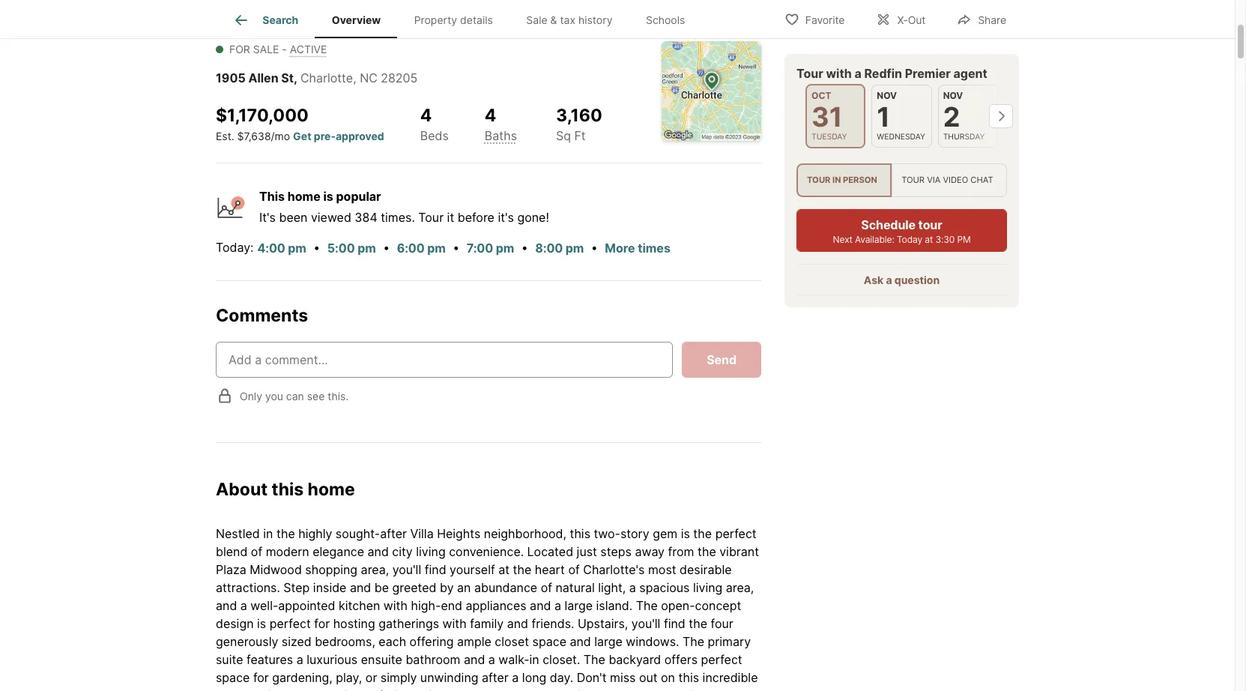 Task type: locate. For each thing, give the bounding box(es) containing it.
thursday
[[943, 132, 985, 142]]

1 horizontal spatial is
[[323, 189, 333, 204]]

popular
[[336, 189, 381, 204]]

0 horizontal spatial nov
[[877, 90, 897, 101]]

you'll up the windows.
[[632, 616, 661, 631]]

1 horizontal spatial for
[[314, 616, 330, 631]]

times.
[[381, 210, 415, 225]]

area, up be
[[361, 562, 389, 577]]

favorite
[[806, 13, 845, 26]]

0 horizontal spatial schedule
[[463, 688, 516, 691]]

person
[[843, 175, 878, 185]]

the up offers
[[683, 634, 705, 649]]

, left charlotte
[[294, 70, 297, 85]]

0 horizontal spatial the
[[584, 652, 606, 667]]

2 • from the left
[[383, 240, 390, 255]]

nov for 1
[[877, 90, 897, 101]]

tour up oct
[[797, 66, 824, 81]]

0 horizontal spatial area,
[[361, 562, 389, 577]]

next
[[833, 234, 853, 245]]

schedule down walk-
[[463, 688, 516, 691]]

and
[[368, 544, 389, 559], [350, 580, 371, 595], [216, 598, 237, 613], [530, 598, 551, 613], [507, 616, 528, 631], [570, 634, 591, 649], [464, 652, 485, 667], [634, 688, 655, 691]]

home up the highly
[[308, 479, 355, 500]]

sized
[[282, 634, 312, 649]]

nc
[[360, 70, 378, 85]]

0 vertical spatial area,
[[361, 562, 389, 577]]

1 vertical spatial large
[[595, 634, 623, 649]]

large down upstairs,
[[595, 634, 623, 649]]

4 inside 4 baths
[[485, 105, 496, 126]]

0 vertical spatial for
[[314, 616, 330, 631]]

0 horizontal spatial this
[[272, 479, 304, 500]]

with up gatherings
[[384, 598, 408, 613]]

0 horizontal spatial 1905 allen st, charlotte, nc 28205 image
[[216, 0, 779, 23]]

1 4 from the left
[[420, 105, 432, 126]]

a right ask at right top
[[886, 274, 892, 286]]

share
[[978, 13, 1007, 26]]

of down heart
[[541, 580, 552, 595]]

property
[[414, 14, 457, 26]]

this down offers
[[679, 670, 699, 685]]

after up city
[[380, 526, 407, 541]]

2 vertical spatial the
[[584, 652, 606, 667]]

it's
[[259, 210, 276, 225]]

tour via video chat
[[902, 175, 994, 185]]

0 horizontal spatial is
[[257, 616, 266, 631]]

1905 allen st, charlotte, nc 28205 image
[[216, 0, 779, 23], [785, 0, 1019, 23]]

2 horizontal spatial in
[[833, 175, 841, 185]]

1 vertical spatial in
[[263, 526, 273, 541]]

don't
[[577, 670, 607, 685]]

•
[[314, 240, 320, 255], [383, 240, 390, 255], [453, 240, 460, 255], [522, 240, 528, 255], [591, 240, 598, 255]]

open-
[[661, 598, 695, 613]]

3 • from the left
[[453, 240, 460, 255]]

this up just
[[570, 526, 591, 541]]

1 vertical spatial for
[[253, 670, 269, 685]]

living right city
[[416, 544, 446, 559]]

in up long
[[530, 652, 539, 667]]

1 horizontal spatial area,
[[726, 580, 754, 595]]

the down spacious on the right bottom
[[636, 598, 658, 613]]

• left 8:00
[[522, 240, 528, 255]]

schedule inside nestled in the highly sought-after villa heights neighborhood, this two-story gem is the perfect blend of modern elegance and city living convenience. located just steps away from the vibrant plaza midwood shopping area, you'll find yourself at the heart of charlotte's most desirable attractions. step inside and be greeted by an abundance of natural light, a spacious living area, and a well-appointed kitchen with high-end appliances and a large island. the open-concept design is perfect for hosting gatherings with family and friends. upstairs, you'll find the four generously sized bedrooms, each offering ample closet space and large windows. the primary suite features a luxurious ensuite bathroom and a walk-in closet. the backyard offers perfect space for gardening, play, or simply unwinding after a long day. don't miss out on this incredible opportunity to own a piece of villa heights. schedule your showing today and exper
[[463, 688, 516, 691]]

0 vertical spatial this
[[272, 479, 304, 500]]

0 vertical spatial home
[[288, 189, 321, 204]]

steps
[[601, 544, 632, 559]]

baths
[[485, 128, 517, 143]]

0 horizontal spatial in
[[263, 526, 273, 541]]

sale
[[526, 14, 548, 26]]

• left 6:00
[[383, 240, 390, 255]]

and left city
[[368, 544, 389, 559]]

windows.
[[626, 634, 679, 649]]

pm right 8:00
[[566, 241, 584, 256]]

sought-
[[336, 526, 380, 541]]

pm
[[958, 234, 971, 245]]

is down well-
[[257, 616, 266, 631]]

you'll
[[393, 562, 421, 577], [632, 616, 661, 631]]

perfect up sized
[[270, 616, 311, 631]]

get
[[293, 129, 312, 142]]

4 up baths link
[[485, 105, 496, 126]]

nov inside nov 2 thursday
[[943, 90, 963, 101]]

about
[[216, 479, 268, 500]]

1 horizontal spatial find
[[664, 616, 686, 631]]

backyard
[[609, 652, 661, 667]]

schools tab
[[629, 2, 702, 38]]

the up desirable
[[698, 544, 716, 559]]

two-
[[594, 526, 621, 541]]

can
[[286, 390, 304, 402]]

1 horizontal spatial villa
[[410, 526, 434, 541]]

0 vertical spatial after
[[380, 526, 407, 541]]

map entry image
[[662, 41, 762, 141]]

0 vertical spatial living
[[416, 544, 446, 559]]

space
[[533, 634, 567, 649], [216, 670, 250, 685]]

2 vertical spatial is
[[257, 616, 266, 631]]

it
[[447, 210, 454, 225]]

you'll down city
[[393, 562, 421, 577]]

0 vertical spatial is
[[323, 189, 333, 204]]

pm right 4:00 on the left of the page
[[288, 241, 306, 256]]

1 vertical spatial is
[[681, 526, 690, 541]]

0 horizontal spatial find
[[425, 562, 446, 577]]

in inside list box
[[833, 175, 841, 185]]

in up modern
[[263, 526, 273, 541]]

in for tour
[[833, 175, 841, 185]]

1 vertical spatial the
[[683, 634, 705, 649]]

living down desirable
[[693, 580, 723, 595]]

kitchen
[[339, 598, 380, 613]]

unwinding
[[420, 670, 479, 685]]

in left person
[[833, 175, 841, 185]]

$7,638
[[237, 129, 271, 142]]

in
[[833, 175, 841, 185], [263, 526, 273, 541], [530, 652, 539, 667]]

1 horizontal spatial 4
[[485, 105, 496, 126]]

generously
[[216, 634, 278, 649]]

1 vertical spatial space
[[216, 670, 250, 685]]

0 vertical spatial the
[[636, 598, 658, 613]]

this
[[272, 479, 304, 500], [570, 526, 591, 541], [679, 670, 699, 685]]

1 vertical spatial home
[[308, 479, 355, 500]]

1 1905 allen st, charlotte, nc 28205 image from the left
[[216, 0, 779, 23]]

1 , from the left
[[294, 70, 297, 85]]

tab list containing search
[[216, 0, 714, 38]]

tour for tour with a redfin premier agent
[[797, 66, 824, 81]]

and up kitchen
[[350, 580, 371, 595]]

0 vertical spatial you'll
[[393, 562, 421, 577]]

5 • from the left
[[591, 240, 598, 255]]

area,
[[361, 562, 389, 577], [726, 580, 754, 595]]

1 nov from the left
[[877, 90, 897, 101]]

most
[[648, 562, 677, 577]]

,
[[294, 70, 297, 85], [353, 70, 357, 85]]

pm right 6:00
[[427, 241, 446, 256]]

and up the friends.
[[530, 598, 551, 613]]

0 horizontal spatial space
[[216, 670, 250, 685]]

comments
[[216, 305, 308, 326]]

located
[[527, 544, 574, 559]]

play,
[[336, 670, 362, 685]]

0 horizontal spatial living
[[416, 544, 446, 559]]

charlotte's
[[583, 562, 645, 577]]

tab list
[[216, 0, 714, 38]]

1 vertical spatial at
[[499, 562, 510, 577]]

0 horizontal spatial ,
[[294, 70, 297, 85]]

with up oct
[[826, 66, 852, 81]]

0 horizontal spatial at
[[499, 562, 510, 577]]

1 vertical spatial with
[[384, 598, 408, 613]]

overview tab
[[315, 2, 398, 38]]

more
[[605, 241, 635, 256]]

luxurious
[[307, 652, 358, 667]]

2 4 from the left
[[485, 105, 496, 126]]

• left more
[[591, 240, 598, 255]]

1 horizontal spatial ,
[[353, 70, 357, 85]]

large down natural
[[565, 598, 593, 613]]

tour inside this home is popular it's been viewed 384 times. tour it before it's gone!
[[418, 210, 444, 225]]

• left 7:00
[[453, 240, 460, 255]]

before
[[458, 210, 495, 225]]

is up viewed
[[323, 189, 333, 204]]

0 vertical spatial schedule
[[862, 218, 916, 233]]

just
[[577, 544, 597, 559]]

1 horizontal spatial with
[[443, 616, 467, 631]]

2 , from the left
[[353, 70, 357, 85]]

2 horizontal spatial is
[[681, 526, 690, 541]]

1 horizontal spatial nov
[[943, 90, 963, 101]]

2 horizontal spatial the
[[683, 634, 705, 649]]

384
[[355, 210, 378, 225]]

home up the been
[[288, 189, 321, 204]]

4 for 4 beds
[[420, 105, 432, 126]]

5:00
[[327, 241, 355, 256]]

4 pm from the left
[[496, 241, 514, 256]]

nov down the agent
[[943, 90, 963, 101]]

2 horizontal spatial with
[[826, 66, 852, 81]]

this right about
[[272, 479, 304, 500]]

space down suite
[[216, 670, 250, 685]]

1 vertical spatial this
[[570, 526, 591, 541]]

approved
[[336, 129, 384, 142]]

4 inside 4 beds
[[420, 105, 432, 126]]

4 beds
[[420, 105, 449, 143]]

the up don't
[[584, 652, 606, 667]]

available:
[[855, 234, 895, 245]]

elegance
[[313, 544, 364, 559]]

a left redfin
[[855, 66, 862, 81]]

space down the friends.
[[533, 634, 567, 649]]

2 nov from the left
[[943, 90, 963, 101]]

tour left via
[[902, 175, 925, 185]]

schedule
[[862, 218, 916, 233], [463, 688, 516, 691]]

5 pm from the left
[[566, 241, 584, 256]]

perfect up vibrant
[[716, 526, 757, 541]]

1 vertical spatial find
[[664, 616, 686, 631]]

concept
[[695, 598, 742, 613]]

1 horizontal spatial large
[[595, 634, 623, 649]]

history
[[579, 14, 613, 26]]

premier
[[905, 66, 951, 81]]

is up from at the bottom right
[[681, 526, 690, 541]]

1 vertical spatial area,
[[726, 580, 754, 595]]

via
[[927, 175, 941, 185]]

0 horizontal spatial for
[[253, 670, 269, 685]]

list box
[[797, 164, 1007, 197]]

question
[[895, 274, 940, 286]]

pm right 7:00
[[496, 241, 514, 256]]

4 for 4 baths
[[485, 105, 496, 126]]

or
[[366, 670, 377, 685]]

1 horizontal spatial schedule
[[862, 218, 916, 233]]

villa up city
[[410, 526, 434, 541]]

your
[[519, 688, 544, 691]]

for down "appointed"
[[314, 616, 330, 631]]

find up the by
[[425, 562, 446, 577]]

heights
[[437, 526, 481, 541]]

next image
[[989, 104, 1013, 128]]

nov down redfin
[[877, 90, 897, 101]]

, left nc
[[353, 70, 357, 85]]

1 vertical spatial you'll
[[632, 616, 661, 631]]

tour for tour via video chat
[[902, 175, 925, 185]]

step
[[284, 580, 310, 595]]

tour left person
[[807, 175, 831, 185]]

0 horizontal spatial after
[[380, 526, 407, 541]]

the
[[636, 598, 658, 613], [683, 634, 705, 649], [584, 652, 606, 667]]

0 horizontal spatial 4
[[420, 105, 432, 126]]

/mo
[[271, 129, 290, 142]]

for up opportunity on the left of the page
[[253, 670, 269, 685]]

at up abundance
[[499, 562, 510, 577]]

nov inside nov 1 wednesday
[[877, 90, 897, 101]]

0 vertical spatial find
[[425, 562, 446, 577]]

video
[[943, 175, 969, 185]]

0 vertical spatial in
[[833, 175, 841, 185]]

1 horizontal spatial living
[[693, 580, 723, 595]]

walk-
[[499, 652, 530, 667]]

modern
[[266, 544, 309, 559]]

with down end
[[443, 616, 467, 631]]

piece
[[337, 688, 368, 691]]

of down or
[[372, 688, 383, 691]]

schedule tour next available: today at 3:30 pm
[[833, 218, 971, 245]]

1 vertical spatial after
[[482, 670, 509, 685]]

oct
[[812, 90, 832, 101]]

1 horizontal spatial 1905 allen st, charlotte, nc 28205 image
[[785, 0, 1019, 23]]

0 horizontal spatial with
[[384, 598, 408, 613]]

0 vertical spatial villa
[[410, 526, 434, 541]]

2 vertical spatial with
[[443, 616, 467, 631]]

attractions.
[[216, 580, 280, 595]]

2 vertical spatial this
[[679, 670, 699, 685]]

• left 5:00
[[314, 240, 320, 255]]

at down tour
[[925, 234, 933, 245]]

tour left it
[[418, 210, 444, 225]]

long
[[522, 670, 547, 685]]

1 horizontal spatial at
[[925, 234, 933, 245]]

0 horizontal spatial large
[[565, 598, 593, 613]]

and down ample
[[464, 652, 485, 667]]

3:30
[[936, 234, 955, 245]]

1 horizontal spatial space
[[533, 634, 567, 649]]

None button
[[806, 84, 866, 149], [872, 85, 932, 148], [938, 85, 998, 148], [806, 84, 866, 149], [872, 85, 932, 148], [938, 85, 998, 148]]

4 up beds
[[420, 105, 432, 126]]

list box containing tour in person
[[797, 164, 1007, 197]]

0 vertical spatial at
[[925, 234, 933, 245]]

only you can see this.
[[240, 390, 349, 402]]

pm right 5:00
[[358, 241, 376, 256]]

midwood
[[250, 562, 302, 577]]

find down open-
[[664, 616, 686, 631]]

0 vertical spatial perfect
[[716, 526, 757, 541]]

schedule up available:
[[862, 218, 916, 233]]

area, up concept
[[726, 580, 754, 595]]

today: 4:00 pm • 5:00 pm • 6:00 pm • 7:00 pm • 8:00 pm • more times
[[216, 240, 671, 256]]

of
[[251, 544, 262, 559], [569, 562, 580, 577], [541, 580, 552, 595], [372, 688, 383, 691]]

6:00
[[397, 241, 425, 256]]

0 horizontal spatial villa
[[386, 688, 410, 691]]

after down walk-
[[482, 670, 509, 685]]

villa down simply
[[386, 688, 410, 691]]

1 vertical spatial schedule
[[463, 688, 516, 691]]

2 vertical spatial in
[[530, 652, 539, 667]]

high-
[[411, 598, 441, 613]]

perfect down primary
[[701, 652, 743, 667]]



Task type: vqa. For each thing, say whether or not it's contained in the screenshot.
Via
yes



Task type: describe. For each thing, give the bounding box(es) containing it.
is inside this home is popular it's been viewed 384 times. tour it before it's gone!
[[323, 189, 333, 204]]

x-out button
[[864, 3, 939, 34]]

search
[[263, 14, 299, 26]]

each
[[379, 634, 406, 649]]

x-
[[898, 13, 908, 26]]

a down walk-
[[512, 670, 519, 685]]

a right the light,
[[630, 580, 636, 595]]

out
[[639, 670, 658, 685]]

suite
[[216, 652, 243, 667]]

miss
[[610, 670, 636, 685]]

3,160
[[556, 105, 603, 126]]

send button
[[682, 342, 762, 378]]

$1,170,000
[[216, 105, 309, 126]]

for sale - active
[[229, 43, 327, 55]]

and up closet.
[[570, 634, 591, 649]]

from
[[668, 544, 694, 559]]

share button
[[945, 3, 1019, 34]]

about this home
[[216, 479, 355, 500]]

8:00
[[535, 241, 563, 256]]

ask a question link
[[864, 274, 940, 286]]

the left four
[[689, 616, 708, 631]]

been
[[279, 210, 308, 225]]

nov for 2
[[943, 90, 963, 101]]

only
[[240, 390, 262, 402]]

allen
[[248, 70, 279, 85]]

a up the friends.
[[555, 598, 561, 613]]

0 horizontal spatial you'll
[[393, 562, 421, 577]]

the up abundance
[[513, 562, 532, 577]]

away
[[635, 544, 665, 559]]

by
[[440, 580, 454, 595]]

out
[[908, 13, 926, 26]]

well-
[[251, 598, 278, 613]]

ample
[[457, 634, 492, 649]]

property details tab
[[398, 2, 510, 38]]

search link
[[233, 11, 299, 29]]

2
[[943, 100, 960, 133]]

hosting
[[333, 616, 375, 631]]

1 vertical spatial villa
[[386, 688, 410, 691]]

1 horizontal spatial after
[[482, 670, 509, 685]]

primary
[[708, 634, 751, 649]]

2 vertical spatial perfect
[[701, 652, 743, 667]]

light,
[[598, 580, 626, 595]]

ft
[[575, 128, 586, 143]]

28205
[[381, 70, 418, 85]]

and up "design"
[[216, 598, 237, 613]]

of right "blend"
[[251, 544, 262, 559]]

convenience.
[[449, 544, 524, 559]]

gardening,
[[272, 670, 333, 685]]

5:00 pm button
[[327, 239, 377, 258]]

1 horizontal spatial you'll
[[632, 616, 661, 631]]

at inside nestled in the highly sought-after villa heights neighborhood, this two-story gem is the perfect blend of modern elegance and city living convenience. located just steps away from the vibrant plaza midwood shopping area, you'll find yourself at the heart of charlotte's most desirable attractions. step inside and be greeted by an abundance of natural light, a spacious living area, and a well-appointed kitchen with high-end appliances and a large island. the open-concept design is perfect for hosting gatherings with family and friends. upstairs, you'll find the four generously sized bedrooms, each offering ample closet space and large windows. the primary suite features a luxurious ensuite bathroom and a walk-in closet. the backyard offers perfect space for gardening, play, or simply unwinding after a long day. don't miss out on this incredible opportunity to own a piece of villa heights. schedule your showing today and exper
[[499, 562, 510, 577]]

simply
[[381, 670, 417, 685]]

nestled in the highly sought-after villa heights neighborhood, this two-story gem is the perfect blend of modern elegance and city living convenience. located just steps away from the vibrant plaza midwood shopping area, you'll find yourself at the heart of charlotte's most desirable attractions. step inside and be greeted by an abundance of natural light, a spacious living area, and a well-appointed kitchen with high-end appliances and a large island. the open-concept design is perfect for hosting gatherings with family and friends. upstairs, you'll find the four generously sized bedrooms, each offering ample closet space and large windows. the primary suite features a luxurious ensuite bathroom and a walk-in closet. the backyard offers perfect space for gardening, play, or simply unwinding after a long day. don't miss out on this incredible opportunity to own a piece of villa heights. schedule your showing today and exper
[[216, 526, 759, 691]]

wednesday
[[877, 132, 926, 142]]

on
[[661, 670, 675, 685]]

home inside this home is popular it's been viewed 384 times. tour it before it's gone!
[[288, 189, 321, 204]]

and up closet
[[507, 616, 528, 631]]

4 • from the left
[[522, 240, 528, 255]]

heights.
[[413, 688, 460, 691]]

1 horizontal spatial this
[[570, 526, 591, 541]]

overview
[[332, 14, 381, 26]]

the up modern
[[277, 526, 295, 541]]

2 horizontal spatial this
[[679, 670, 699, 685]]

7:00 pm button
[[466, 239, 515, 258]]

favorite button
[[772, 3, 858, 34]]

a right own
[[327, 688, 334, 691]]

story
[[621, 526, 650, 541]]

3,160 sq ft
[[556, 105, 603, 143]]

a down attractions.
[[240, 598, 247, 613]]

1
[[877, 100, 890, 133]]

appliances
[[466, 598, 527, 613]]

desirable
[[680, 562, 732, 577]]

at inside 'schedule tour next available: today at 3:30 pm'
[[925, 234, 933, 245]]

oct 31 tuesday
[[812, 90, 847, 142]]

sale & tax history tab
[[510, 2, 629, 38]]

bathroom
[[406, 652, 461, 667]]

4:00
[[257, 241, 285, 256]]

pre-
[[314, 129, 336, 142]]

schedule inside 'schedule tour next available: today at 3:30 pm'
[[862, 218, 916, 233]]

1 horizontal spatial the
[[636, 598, 658, 613]]

1 • from the left
[[314, 240, 320, 255]]

be
[[375, 580, 389, 595]]

plaza
[[216, 562, 246, 577]]

blend
[[216, 544, 248, 559]]

shopping
[[305, 562, 358, 577]]

abundance
[[474, 580, 538, 595]]

island.
[[596, 598, 633, 613]]

a left walk-
[[489, 652, 495, 667]]

st
[[281, 70, 294, 85]]

3 pm from the left
[[427, 241, 446, 256]]

today
[[598, 688, 631, 691]]

0 vertical spatial space
[[533, 634, 567, 649]]

2 1905 allen st, charlotte, nc 28205 image from the left
[[785, 0, 1019, 23]]

gem
[[653, 526, 678, 541]]

in for nestled
[[263, 526, 273, 541]]

opportunity
[[216, 688, 282, 691]]

1 vertical spatial perfect
[[270, 616, 311, 631]]

greeted
[[392, 580, 437, 595]]

a up gardening,
[[297, 652, 303, 667]]

tour for tour in person
[[807, 175, 831, 185]]

&
[[551, 14, 557, 26]]

8:00 pm button
[[535, 239, 585, 258]]

Add a comment... text field
[[229, 351, 661, 369]]

the up from at the bottom right
[[694, 526, 712, 541]]

of up natural
[[569, 562, 580, 577]]

agent
[[954, 66, 988, 81]]

closet.
[[543, 652, 580, 667]]

get pre-approved link
[[293, 129, 384, 142]]

1 horizontal spatial in
[[530, 652, 539, 667]]

today
[[897, 234, 923, 245]]

1 vertical spatial living
[[693, 580, 723, 595]]

2 pm from the left
[[358, 241, 376, 256]]

times
[[638, 241, 671, 256]]

this.
[[328, 390, 349, 402]]

own
[[300, 688, 324, 691]]

charlotte
[[300, 70, 353, 85]]

and down out
[[634, 688, 655, 691]]

highly
[[298, 526, 332, 541]]

0 vertical spatial with
[[826, 66, 852, 81]]

active
[[290, 43, 327, 55]]

0 vertical spatial large
[[565, 598, 593, 613]]

upstairs,
[[578, 616, 628, 631]]

neighborhood,
[[484, 526, 567, 541]]

design
[[216, 616, 254, 631]]

1 pm from the left
[[288, 241, 306, 256]]

spacious
[[640, 580, 690, 595]]



